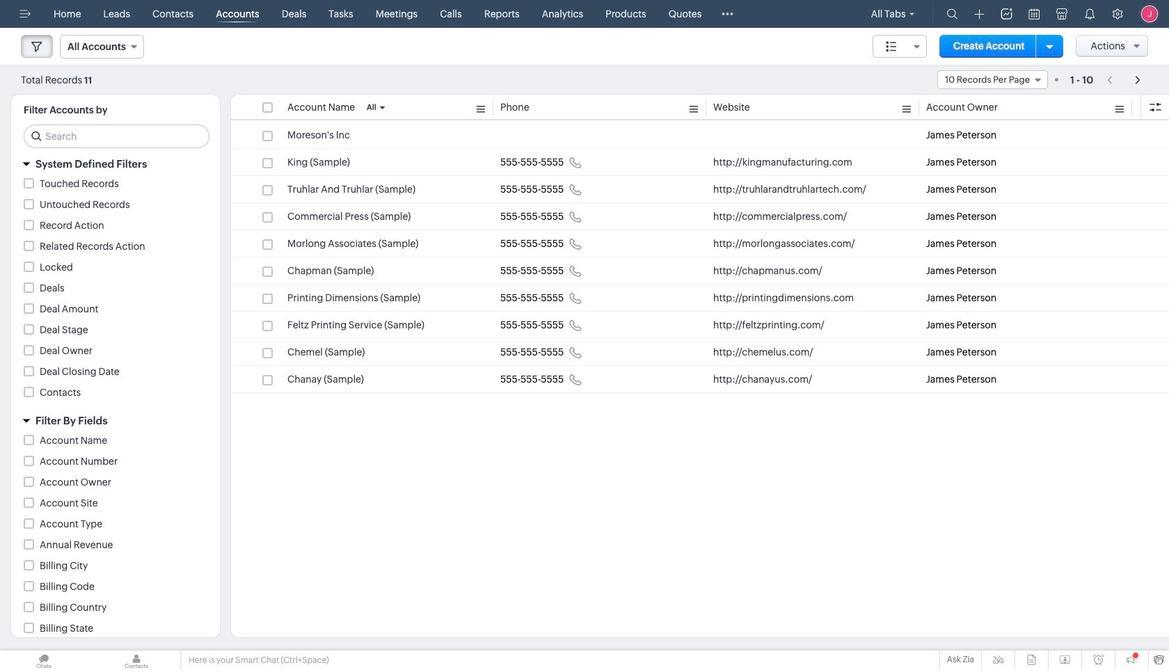 Task type: locate. For each thing, give the bounding box(es) containing it.
notifications image
[[1084, 8, 1095, 19]]

search image
[[947, 8, 958, 19]]

marketplace image
[[1056, 8, 1068, 19]]

calendar image
[[1029, 8, 1040, 19]]



Task type: vqa. For each thing, say whether or not it's contained in the screenshot.
"Ecommerce"
no



Task type: describe. For each thing, give the bounding box(es) containing it.
contacts image
[[93, 651, 180, 670]]

sales motivator image
[[1001, 8, 1012, 19]]

configure settings image
[[1112, 8, 1123, 19]]

chats image
[[0, 651, 88, 670]]

quick actions image
[[975, 9, 984, 19]]



